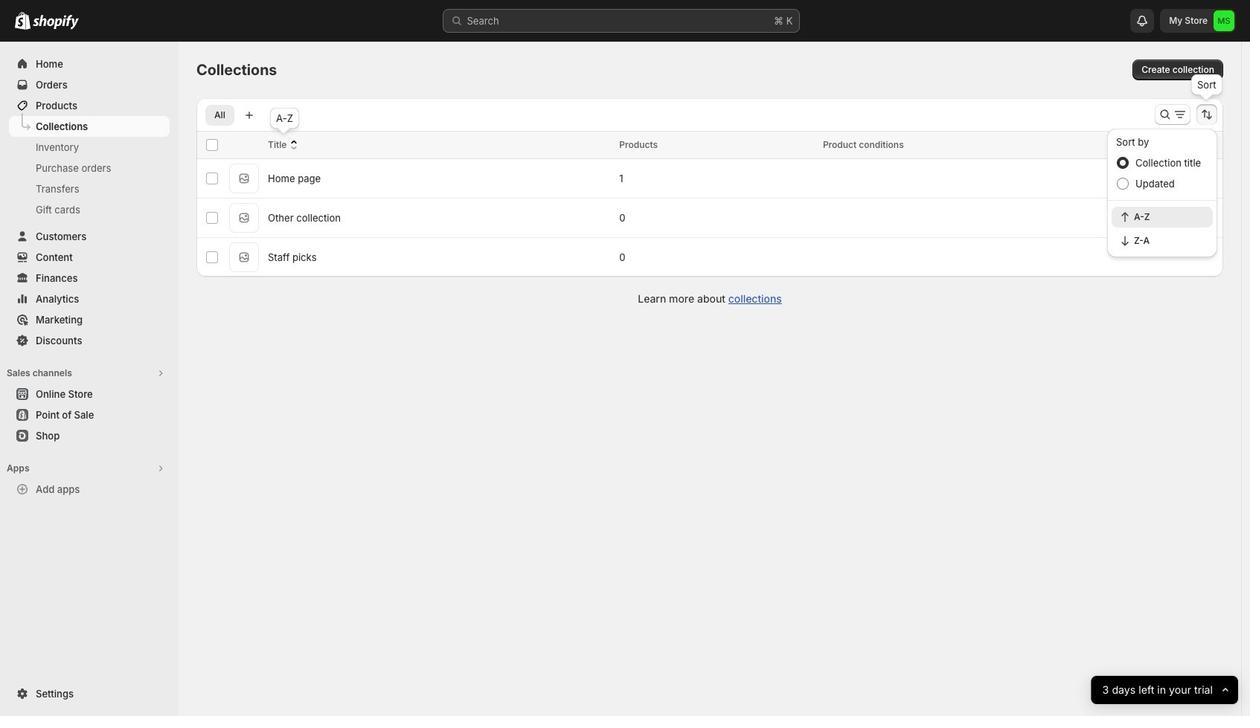 Task type: locate. For each thing, give the bounding box(es) containing it.
1 horizontal spatial tooltip
[[1192, 74, 1223, 95]]

tooltip
[[1192, 74, 1223, 95], [270, 108, 299, 129]]

0 horizontal spatial tooltip
[[270, 108, 299, 129]]

shopify image
[[15, 12, 31, 30], [33, 15, 79, 30]]

1 horizontal spatial shopify image
[[33, 15, 79, 30]]



Task type: vqa. For each thing, say whether or not it's contained in the screenshot.
'tooltip'
yes



Task type: describe. For each thing, give the bounding box(es) containing it.
1 vertical spatial tooltip
[[270, 108, 299, 129]]

0 vertical spatial tooltip
[[1192, 74, 1223, 95]]

0 horizontal spatial shopify image
[[15, 12, 31, 30]]

my store image
[[1214, 10, 1235, 31]]



